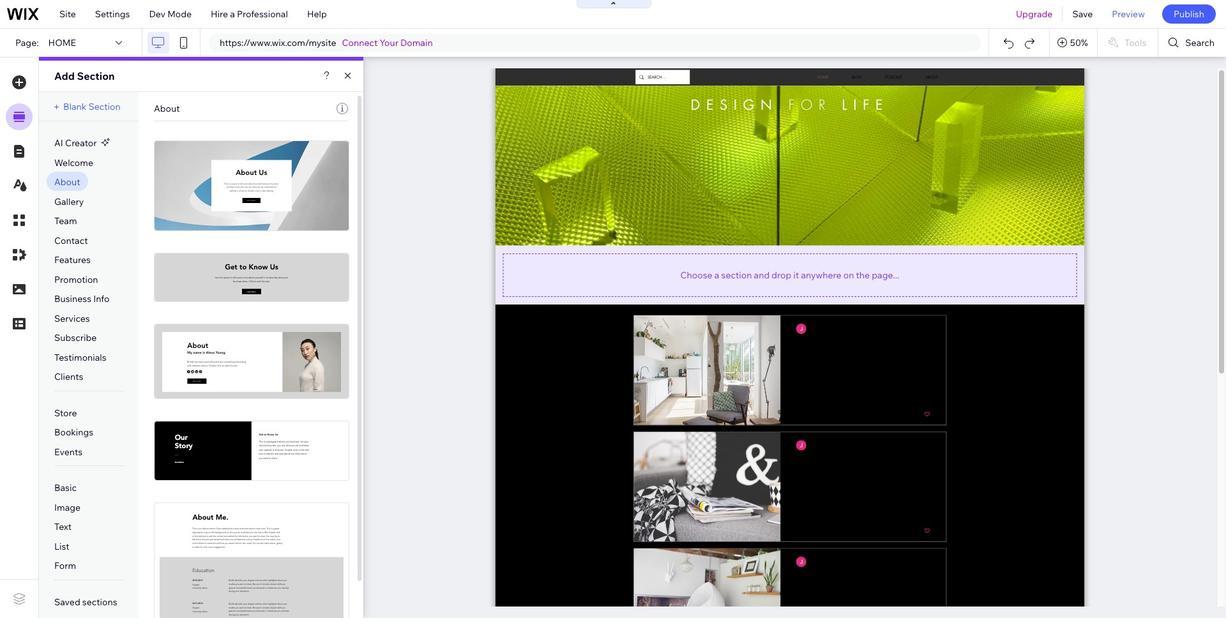 Task type: locate. For each thing, give the bounding box(es) containing it.
hire
[[211, 8, 228, 20]]

https://www.wix.com/mysite connect your domain
[[220, 37, 433, 49]]

saved
[[54, 596, 80, 608]]

0 vertical spatial a
[[230, 8, 235, 20]]

bookings
[[54, 427, 93, 438]]

and
[[754, 269, 770, 281]]

1 vertical spatial a
[[714, 269, 719, 281]]

welcome
[[54, 157, 93, 168]]

page...
[[872, 269, 900, 281]]

text
[[54, 521, 72, 533]]

dev
[[149, 8, 165, 20]]

50%
[[1070, 37, 1088, 49]]

section right 'blank'
[[88, 101, 121, 112]]

testimonials
[[54, 352, 106, 363]]

1 vertical spatial about
[[54, 176, 80, 188]]

team
[[54, 215, 77, 227]]

choose a section and drop it anywhere on the page...
[[680, 269, 900, 281]]

list
[[54, 541, 69, 552]]

dev mode
[[149, 8, 192, 20]]

section up blank section in the top of the page
[[77, 70, 115, 82]]

blank
[[63, 101, 86, 112]]

anywhere
[[801, 269, 841, 281]]

saved sections
[[54, 596, 117, 608]]

save button
[[1063, 0, 1103, 28]]

section
[[77, 70, 115, 82], [88, 101, 121, 112]]

search
[[1186, 37, 1215, 49]]

creator
[[65, 137, 97, 149]]

1 horizontal spatial a
[[714, 269, 719, 281]]

promotion
[[54, 274, 98, 285]]

ai
[[54, 137, 63, 149]]

a left section
[[714, 269, 719, 281]]

0 vertical spatial section
[[77, 70, 115, 82]]

a
[[230, 8, 235, 20], [714, 269, 719, 281]]

features
[[54, 254, 91, 266]]

business info
[[54, 293, 109, 305]]

a right hire
[[230, 8, 235, 20]]

the
[[856, 269, 870, 281]]

1 vertical spatial section
[[88, 101, 121, 112]]

preview
[[1112, 8, 1145, 20]]

tools button
[[1098, 29, 1158, 57]]

about
[[154, 103, 180, 114], [54, 176, 80, 188]]

domain
[[400, 37, 433, 49]]

0 vertical spatial about
[[154, 103, 180, 114]]

store
[[54, 407, 77, 419]]

0 horizontal spatial a
[[230, 8, 235, 20]]

drop
[[772, 269, 791, 281]]



Task type: describe. For each thing, give the bounding box(es) containing it.
ai creator
[[54, 137, 97, 149]]

publish button
[[1162, 4, 1216, 24]]

1 horizontal spatial about
[[154, 103, 180, 114]]

it
[[793, 269, 799, 281]]

info
[[93, 293, 109, 305]]

section for add section
[[77, 70, 115, 82]]

your
[[380, 37, 398, 49]]

https://www.wix.com/mysite
[[220, 37, 336, 49]]

home
[[48, 37, 76, 49]]

connect
[[342, 37, 378, 49]]

save
[[1073, 8, 1093, 20]]

blank section
[[63, 101, 121, 112]]

site
[[59, 8, 76, 20]]

tools
[[1125, 37, 1147, 49]]

professional
[[237, 8, 288, 20]]

gallery
[[54, 196, 84, 207]]

50% button
[[1050, 29, 1097, 57]]

help
[[307, 8, 327, 20]]

0 horizontal spatial about
[[54, 176, 80, 188]]

preview button
[[1103, 0, 1155, 28]]

a for section
[[714, 269, 719, 281]]

add section
[[54, 70, 115, 82]]

form
[[54, 560, 76, 572]]

mode
[[167, 8, 192, 20]]

events
[[54, 446, 83, 458]]

services
[[54, 313, 90, 324]]

a for professional
[[230, 8, 235, 20]]

add
[[54, 70, 75, 82]]

publish
[[1174, 8, 1204, 20]]

clients
[[54, 371, 83, 383]]

choose
[[680, 269, 712, 281]]

upgrade
[[1016, 8, 1053, 20]]

image
[[54, 502, 81, 513]]

subscribe
[[54, 332, 97, 344]]

section
[[721, 269, 752, 281]]

basic
[[54, 482, 77, 494]]

hire a professional
[[211, 8, 288, 20]]

sections
[[82, 596, 117, 608]]

section for blank section
[[88, 101, 121, 112]]

search button
[[1159, 29, 1226, 57]]

settings
[[95, 8, 130, 20]]

on
[[843, 269, 854, 281]]

contact
[[54, 235, 88, 246]]

business
[[54, 293, 91, 305]]



Task type: vqa. For each thing, say whether or not it's contained in the screenshot.
page...
yes



